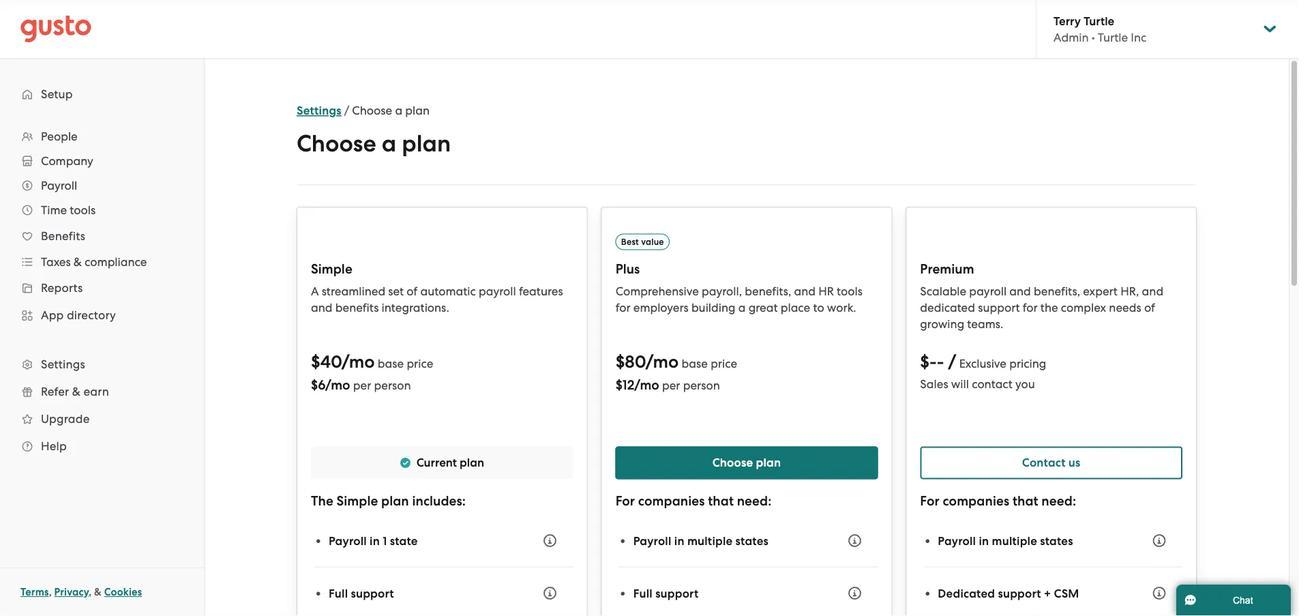 Task type: locate. For each thing, give the bounding box(es) containing it.
/mo down employers
[[646, 351, 679, 372]]

pricing
[[1010, 357, 1047, 370]]

0 horizontal spatial ,
[[49, 586, 52, 598]]

the simple plan includes:
[[311, 493, 466, 509]]

1 vertical spatial &
[[72, 385, 81, 398]]

0 horizontal spatial full
[[329, 586, 348, 600]]

list
[[0, 124, 204, 460]]

directory
[[67, 308, 116, 322]]

0 vertical spatial turtle
[[1084, 14, 1115, 28]]

choose inside choose plan button
[[713, 456, 753, 470]]

payroll inside dropdown button
[[41, 179, 77, 192]]

1 base from the left
[[378, 357, 404, 370]]

help
[[41, 439, 67, 453]]

, left the cookies
[[89, 586, 92, 598]]

2 need: from the left
[[1042, 493, 1077, 509]]

1 for from the left
[[616, 301, 631, 314]]

best value
[[621, 236, 664, 247]]

2 payroll in multiple states from the left
[[938, 534, 1074, 548]]

turtle right •
[[1098, 31, 1129, 44]]

2 base from the left
[[682, 357, 708, 370]]

0 vertical spatial settings link
[[297, 104, 342, 118]]

1 horizontal spatial companies
[[943, 493, 1010, 509]]

contact
[[1023, 456, 1066, 470]]

1 states from the left
[[736, 534, 769, 548]]

states
[[736, 534, 769, 548], [1041, 534, 1074, 548]]

settings for settings
[[41, 358, 85, 371]]

per inside $ 80 /mo base price $ 12 /mo per person
[[662, 378, 681, 392]]

2 payroll from the left
[[970, 284, 1007, 298]]

0 horizontal spatial states
[[736, 534, 769, 548]]

us
[[1069, 456, 1081, 470]]

full
[[329, 586, 348, 600], [634, 586, 653, 600]]

people button
[[14, 124, 190, 149]]

0 horizontal spatial per
[[353, 378, 371, 392]]

0 horizontal spatial tools
[[70, 203, 96, 217]]

2 that from the left
[[1013, 493, 1039, 509]]

list containing people
[[0, 124, 204, 460]]

1 horizontal spatial per
[[662, 378, 681, 392]]

settings up refer
[[41, 358, 85, 371]]

1 full from the left
[[329, 586, 348, 600]]

of right the set at the top left of the page
[[407, 284, 418, 298]]

for left the
[[1023, 301, 1038, 314]]

2 per from the left
[[662, 378, 681, 392]]

automatic
[[421, 284, 476, 298]]

tools up work.
[[837, 284, 863, 298]]

1 horizontal spatial settings
[[297, 104, 342, 118]]

csm
[[1055, 586, 1080, 600]]

contact
[[972, 377, 1013, 391]]

0 vertical spatial /
[[344, 104, 350, 117]]

growing
[[921, 317, 965, 331]]

per
[[353, 378, 371, 392], [662, 378, 681, 392]]

settings / choose a plan
[[297, 104, 430, 118]]

refer
[[41, 385, 69, 398]]

settings inside list
[[41, 358, 85, 371]]

1 horizontal spatial in
[[675, 534, 685, 548]]

plan
[[405, 104, 430, 117], [402, 130, 451, 157], [460, 456, 484, 470], [756, 456, 781, 470], [381, 493, 409, 509]]

person
[[374, 378, 411, 392], [683, 378, 720, 392]]

1 horizontal spatial for companies that need:
[[921, 493, 1077, 509]]

time
[[41, 203, 67, 217]]

1 horizontal spatial full support
[[634, 586, 699, 600]]

employers
[[634, 301, 689, 314]]

1 , from the left
[[49, 586, 52, 598]]

2 multiple from the left
[[992, 534, 1038, 548]]

base inside $ 40 /mo base price $ 6 /mo per person
[[378, 357, 404, 370]]

1 that from the left
[[708, 493, 734, 509]]

2 companies from the left
[[943, 493, 1010, 509]]

base right the 40
[[378, 357, 404, 370]]

0 horizontal spatial settings
[[41, 358, 85, 371]]

1 vertical spatial settings
[[41, 358, 85, 371]]

tools inside "dropdown button"
[[70, 203, 96, 217]]

terms , privacy , & cookies
[[20, 586, 142, 598]]

0 horizontal spatial for companies that need:
[[616, 493, 772, 509]]

80
[[625, 351, 646, 372]]

/ right - at the bottom right
[[949, 351, 957, 372]]

1 horizontal spatial /
[[949, 351, 957, 372]]

people
[[41, 130, 78, 143]]

payroll
[[41, 179, 77, 192], [329, 534, 367, 548], [634, 534, 672, 548], [938, 534, 977, 548]]

&
[[74, 255, 82, 269], [72, 385, 81, 398], [94, 586, 102, 598]]

settings for settings / choose a plan
[[297, 104, 342, 118]]

0 vertical spatial tools
[[70, 203, 96, 217]]

base
[[378, 357, 404, 370], [682, 357, 708, 370]]

setup link
[[14, 82, 190, 106]]

1 in from the left
[[370, 534, 380, 548]]

/
[[344, 104, 350, 117], [949, 351, 957, 372]]

& left the earn
[[72, 385, 81, 398]]

payroll for 40
[[329, 534, 367, 548]]

a down settings / choose a plan on the top
[[382, 130, 397, 157]]

1 horizontal spatial for
[[921, 493, 940, 509]]

/mo down the 40
[[326, 377, 350, 393]]

settings up choose a plan
[[297, 104, 342, 118]]

base down building
[[682, 357, 708, 370]]

for companies that need: down choose plan button
[[616, 493, 772, 509]]

and inside a streamlined set of automatic payroll features and benefits integrations.
[[311, 301, 333, 314]]

full support
[[329, 586, 394, 600], [634, 586, 699, 600]]

+
[[1045, 586, 1052, 600]]

1 horizontal spatial states
[[1041, 534, 1074, 548]]

,
[[49, 586, 52, 598], [89, 586, 92, 598]]

need: down contact us button
[[1042, 493, 1077, 509]]

set
[[388, 284, 404, 298]]

contact us
[[1023, 456, 1081, 470]]

2 for from the left
[[1023, 301, 1038, 314]]

1 vertical spatial choose
[[297, 130, 376, 157]]

1 horizontal spatial ,
[[89, 586, 92, 598]]

payroll up teams.
[[970, 284, 1007, 298]]

a inside comprehensive payroll, benefits, and hr tools for employers building a great place to work.
[[739, 301, 746, 314]]

2 in from the left
[[675, 534, 685, 548]]

simple right the the in the bottom left of the page
[[337, 493, 378, 509]]

1 for from the left
[[616, 493, 635, 509]]

0 horizontal spatial for
[[616, 493, 635, 509]]

1 horizontal spatial price
[[711, 357, 738, 370]]

1 for companies that need: from the left
[[616, 493, 772, 509]]

payroll left features
[[479, 284, 516, 298]]

1 vertical spatial /
[[949, 351, 957, 372]]

cookies
[[104, 586, 142, 598]]

1 price from the left
[[407, 357, 433, 370]]

taxes & compliance button
[[14, 250, 190, 274]]

0 horizontal spatial price
[[407, 357, 433, 370]]

per right 6
[[353, 378, 371, 392]]

0 horizontal spatial full support
[[329, 586, 394, 600]]

2 , from the left
[[89, 586, 92, 598]]

0 horizontal spatial companies
[[639, 493, 705, 509]]

1 horizontal spatial full
[[634, 586, 653, 600]]

0 horizontal spatial multiple
[[688, 534, 733, 548]]

1 person from the left
[[374, 378, 411, 392]]

2 for companies that need: from the left
[[921, 493, 1077, 509]]

for companies that need: for /mo
[[616, 493, 772, 509]]

for down comprehensive
[[616, 301, 631, 314]]

1 vertical spatial of
[[1145, 301, 1156, 314]]

a up choose a plan
[[395, 104, 403, 117]]

& left the cookies
[[94, 586, 102, 598]]

support for 80
[[656, 586, 699, 600]]

1 need: from the left
[[737, 493, 772, 509]]

reports
[[41, 281, 83, 295]]

$
[[311, 351, 321, 372], [616, 351, 625, 372], [311, 377, 318, 393], [616, 377, 623, 393]]

states for /mo
[[736, 534, 769, 548]]

of inside scalable payroll and benefits, expert hr, and dedicated support for the complex needs of growing teams.
[[1145, 301, 1156, 314]]

2 person from the left
[[683, 378, 720, 392]]

0 horizontal spatial in
[[370, 534, 380, 548]]

/ up choose a plan
[[344, 104, 350, 117]]

compliance
[[85, 255, 147, 269]]

person inside $ 40 /mo base price $ 6 /mo per person
[[374, 378, 411, 392]]

payroll button
[[14, 173, 190, 198]]

0 vertical spatial choose
[[352, 104, 392, 117]]

1 horizontal spatial tools
[[837, 284, 863, 298]]

1 vertical spatial settings link
[[14, 352, 190, 377]]

per right 12
[[662, 378, 681, 392]]

plan inside button
[[756, 456, 781, 470]]

1 horizontal spatial for
[[1023, 301, 1038, 314]]

payroll in multiple states for /
[[938, 534, 1074, 548]]

& inside refer & earn link
[[72, 385, 81, 398]]

0 vertical spatial settings
[[297, 104, 342, 118]]

1 multiple from the left
[[688, 534, 733, 548]]

turtle up •
[[1084, 14, 1115, 28]]

payroll for 80
[[634, 534, 672, 548]]

multiple
[[688, 534, 733, 548], [992, 534, 1038, 548]]

0 horizontal spatial of
[[407, 284, 418, 298]]

0 horizontal spatial /
[[344, 104, 350, 117]]

terry
[[1054, 14, 1081, 28]]

1 horizontal spatial multiple
[[992, 534, 1038, 548]]

1 per from the left
[[353, 378, 371, 392]]

the
[[311, 493, 334, 509]]

companies for /
[[943, 493, 1010, 509]]

1 vertical spatial tools
[[837, 284, 863, 298]]

1 vertical spatial turtle
[[1098, 31, 1129, 44]]

& inside taxes & compliance dropdown button
[[74, 255, 82, 269]]

per for 40
[[353, 378, 371, 392]]

0 horizontal spatial that
[[708, 493, 734, 509]]

need: down choose plan button
[[737, 493, 772, 509]]

choose for choose a plan
[[297, 130, 376, 157]]

that down choose plan button
[[708, 493, 734, 509]]

1 horizontal spatial benefits,
[[1034, 284, 1081, 298]]

includes:
[[412, 493, 466, 509]]

& for earn
[[72, 385, 81, 398]]

for for -
[[921, 493, 940, 509]]

support for -
[[999, 586, 1042, 600]]

& for compliance
[[74, 255, 82, 269]]

expert
[[1084, 284, 1118, 298]]

admin
[[1054, 31, 1089, 44]]

2 price from the left
[[711, 357, 738, 370]]

2 full support from the left
[[634, 586, 699, 600]]

& right taxes
[[74, 255, 82, 269]]

benefits, up great
[[745, 284, 792, 298]]

2 full from the left
[[634, 586, 653, 600]]

1 horizontal spatial payroll in multiple states
[[938, 534, 1074, 548]]

1 payroll in multiple states from the left
[[634, 534, 769, 548]]

support for 40
[[351, 586, 394, 600]]

1 vertical spatial a
[[382, 130, 397, 157]]

price down building
[[711, 357, 738, 370]]

payroll inside scalable payroll and benefits, expert hr, and dedicated support for the complex needs of growing teams.
[[970, 284, 1007, 298]]

simple up a at the left
[[311, 261, 353, 277]]

time tools
[[41, 203, 96, 217]]

1 horizontal spatial that
[[1013, 493, 1039, 509]]

settings link
[[297, 104, 342, 118], [14, 352, 190, 377]]

a streamlined set of automatic payroll features and benefits integrations.
[[311, 284, 563, 314]]

0 horizontal spatial settings link
[[14, 352, 190, 377]]

2 vertical spatial choose
[[713, 456, 753, 470]]

time tools button
[[14, 198, 190, 222]]

0 horizontal spatial payroll
[[479, 284, 516, 298]]

choose plan button
[[616, 447, 878, 479]]

0 horizontal spatial need:
[[737, 493, 772, 509]]

2 for from the left
[[921, 493, 940, 509]]

price
[[407, 357, 433, 370], [711, 357, 738, 370]]

0 vertical spatial of
[[407, 284, 418, 298]]

0 vertical spatial &
[[74, 255, 82, 269]]

, left privacy
[[49, 586, 52, 598]]

person inside $ 80 /mo base price $ 12 /mo per person
[[683, 378, 720, 392]]

1 horizontal spatial settings link
[[297, 104, 342, 118]]

features
[[519, 284, 563, 298]]

1 full support from the left
[[329, 586, 394, 600]]

support
[[979, 301, 1020, 314], [351, 586, 394, 600], [656, 586, 699, 600], [999, 586, 1042, 600]]

per inside $ 40 /mo base price $ 6 /mo per person
[[353, 378, 371, 392]]

for companies that need: for /
[[921, 493, 1077, 509]]

price down integrations.
[[407, 357, 433, 370]]

settings link up choose a plan
[[297, 104, 342, 118]]

2 states from the left
[[1041, 534, 1074, 548]]

1 horizontal spatial person
[[683, 378, 720, 392]]

price inside $ 40 /mo base price $ 6 /mo per person
[[407, 357, 433, 370]]

2 horizontal spatial in
[[979, 534, 990, 548]]

for companies that need:
[[616, 493, 772, 509], [921, 493, 1077, 509]]

app directory link
[[14, 303, 190, 328]]

base inside $ 80 /mo base price $ 12 /mo per person
[[682, 357, 708, 370]]

companies
[[639, 493, 705, 509], [943, 493, 1010, 509]]

gusto navigation element
[[0, 59, 204, 482]]

2 benefits, from the left
[[1034, 284, 1081, 298]]

refer & earn link
[[14, 379, 190, 404]]

that down contact
[[1013, 493, 1039, 509]]

need: for /
[[1042, 493, 1077, 509]]

state
[[390, 534, 418, 548]]

0 vertical spatial simple
[[311, 261, 353, 277]]

0 horizontal spatial base
[[378, 357, 404, 370]]

/mo
[[342, 351, 375, 372], [646, 351, 679, 372], [326, 377, 350, 393], [635, 377, 660, 393]]

1 payroll from the left
[[479, 284, 516, 298]]

0 vertical spatial a
[[395, 104, 403, 117]]

tools right time
[[70, 203, 96, 217]]

multiple for /mo
[[688, 534, 733, 548]]

price inside $ 80 /mo base price $ 12 /mo per person
[[711, 357, 738, 370]]

2 vertical spatial a
[[739, 301, 746, 314]]

home image
[[20, 15, 91, 43]]

a left great
[[739, 301, 746, 314]]

/mo down benefits
[[342, 351, 375, 372]]

0 horizontal spatial benefits,
[[745, 284, 792, 298]]

0 horizontal spatial person
[[374, 378, 411, 392]]

1 benefits, from the left
[[745, 284, 792, 298]]

choose for choose plan
[[713, 456, 753, 470]]

1 horizontal spatial base
[[682, 357, 708, 370]]

1 horizontal spatial need:
[[1042, 493, 1077, 509]]

0 horizontal spatial payroll in multiple states
[[634, 534, 769, 548]]

for
[[616, 301, 631, 314], [1023, 301, 1038, 314]]

0 horizontal spatial for
[[616, 301, 631, 314]]

benefits,
[[745, 284, 792, 298], [1034, 284, 1081, 298]]

2 vertical spatial &
[[94, 586, 102, 598]]

1 horizontal spatial payroll
[[970, 284, 1007, 298]]

tools
[[70, 203, 96, 217], [837, 284, 863, 298]]

full support for 40
[[329, 586, 394, 600]]

benefits, up the
[[1034, 284, 1081, 298]]

for companies that need: down contact
[[921, 493, 1077, 509]]

settings link up refer & earn link
[[14, 352, 190, 377]]

1 horizontal spatial of
[[1145, 301, 1156, 314]]

cookies button
[[104, 584, 142, 600]]

of right needs
[[1145, 301, 1156, 314]]

1 companies from the left
[[639, 493, 705, 509]]

upgrade link
[[14, 407, 190, 431]]

base for 80
[[682, 357, 708, 370]]

multiple for /
[[992, 534, 1038, 548]]



Task type: describe. For each thing, give the bounding box(es) containing it.
current
[[417, 456, 457, 470]]

price for 40
[[407, 357, 433, 370]]

inc
[[1132, 31, 1147, 44]]

to
[[814, 301, 825, 314]]

a
[[311, 284, 319, 298]]

choose a plan
[[297, 130, 451, 157]]

for inside comprehensive payroll, benefits, and hr tools for employers building a great place to work.
[[616, 301, 631, 314]]

$ 80 /mo base price $ 12 /mo per person
[[616, 351, 738, 393]]

tools inside comprehensive payroll, benefits, and hr tools for employers building a great place to work.
[[837, 284, 863, 298]]

great
[[749, 301, 778, 314]]

streamlined
[[322, 284, 386, 298]]

/mo down the '80'
[[635, 377, 660, 393]]

full support for 80
[[634, 586, 699, 600]]

•
[[1092, 31, 1096, 44]]

a inside settings / choose a plan
[[395, 104, 403, 117]]

scalable payroll and benefits, expert hr, and dedicated support for the complex needs of growing teams.
[[921, 284, 1164, 331]]

6
[[318, 377, 326, 393]]

plan inside settings / choose a plan
[[405, 104, 430, 117]]

benefits, inside scalable payroll and benefits, expert hr, and dedicated support for the complex needs of growing teams.
[[1034, 284, 1081, 298]]

will
[[952, 377, 970, 391]]

you
[[1016, 377, 1036, 391]]

hr,
[[1121, 284, 1140, 298]]

chat
[[1234, 595, 1254, 606]]

taxes & compliance
[[41, 255, 147, 269]]

benefits
[[335, 301, 379, 314]]

payroll in multiple states for /mo
[[634, 534, 769, 548]]

per for 80
[[662, 378, 681, 392]]

value
[[641, 236, 664, 247]]

for inside scalable payroll and benefits, expert hr, and dedicated support for the complex needs of growing teams.
[[1023, 301, 1038, 314]]

benefits, inside comprehensive payroll, benefits, and hr tools for employers building a great place to work.
[[745, 284, 792, 298]]

terms
[[20, 586, 49, 598]]

comprehensive
[[616, 284, 699, 298]]

refer & earn
[[41, 385, 109, 398]]

choose plan
[[713, 456, 781, 470]]

setup
[[41, 87, 73, 101]]

for for 80
[[616, 493, 635, 509]]

payroll for -
[[938, 534, 977, 548]]

full for 40
[[329, 586, 348, 600]]

work.
[[828, 301, 857, 314]]

states for /
[[1041, 534, 1074, 548]]

payroll inside a streamlined set of automatic payroll features and benefits integrations.
[[479, 284, 516, 298]]

privacy
[[54, 586, 89, 598]]

the
[[1041, 301, 1059, 314]]

place
[[781, 301, 811, 314]]

comprehensive payroll, benefits, and hr tools for employers building a great place to work.
[[616, 284, 863, 314]]

person for 80
[[683, 378, 720, 392]]

/ inside settings / choose a plan
[[344, 104, 350, 117]]

companies for /mo
[[639, 493, 705, 509]]

that for /
[[1013, 493, 1039, 509]]

app
[[41, 308, 64, 322]]

reports link
[[14, 276, 190, 300]]

earn
[[84, 385, 109, 398]]

premium
[[921, 261, 975, 277]]

in for 80
[[675, 534, 685, 548]]

dedicated support + csm
[[938, 586, 1080, 600]]

that for /mo
[[708, 493, 734, 509]]

integrations.
[[382, 301, 449, 314]]

upgrade
[[41, 412, 90, 426]]

plus
[[616, 261, 640, 277]]

full for 80
[[634, 586, 653, 600]]

hr
[[819, 284, 834, 298]]

person for 40
[[374, 378, 411, 392]]

3 in from the left
[[979, 534, 990, 548]]

payroll,
[[702, 284, 742, 298]]

sales
[[921, 377, 949, 391]]

choose inside settings / choose a plan
[[352, 104, 392, 117]]

needs
[[1110, 301, 1142, 314]]

-
[[937, 351, 945, 372]]

benefits link
[[14, 224, 190, 248]]

company
[[41, 154, 93, 168]]

price for 80
[[711, 357, 738, 370]]

taxes
[[41, 255, 71, 269]]

terry turtle admin • turtle inc
[[1054, 14, 1147, 44]]

scalable
[[921, 284, 967, 298]]

current plan
[[417, 456, 484, 470]]

help link
[[14, 434, 190, 459]]

chat button
[[1177, 585, 1292, 616]]

/ inside $-- / exclusive pricing sales will contact you
[[949, 351, 957, 372]]

support inside scalable payroll and benefits, expert hr, and dedicated support for the complex needs of growing teams.
[[979, 301, 1020, 314]]

dedicated
[[921, 301, 976, 314]]

benefits
[[41, 229, 85, 243]]

1 vertical spatial simple
[[337, 493, 378, 509]]

terms link
[[20, 586, 49, 598]]

1
[[383, 534, 387, 548]]

app directory
[[41, 308, 116, 322]]

contact us button
[[921, 447, 1183, 479]]

in for 40
[[370, 534, 380, 548]]

privacy link
[[54, 586, 89, 598]]

payroll in 1 state
[[329, 534, 418, 548]]

dedicated
[[938, 586, 996, 600]]

teams.
[[968, 317, 1004, 331]]

$-
[[921, 351, 937, 372]]

of inside a streamlined set of automatic payroll features and benefits integrations.
[[407, 284, 418, 298]]

building
[[692, 301, 736, 314]]

base for 40
[[378, 357, 404, 370]]

12
[[623, 377, 635, 393]]

and inside comprehensive payroll, benefits, and hr tools for employers building a great place to work.
[[795, 284, 816, 298]]

need: for /mo
[[737, 493, 772, 509]]

$ 40 /mo base price $ 6 /mo per person
[[311, 351, 433, 393]]



Task type: vqa. For each thing, say whether or not it's contained in the screenshot.
EXPENSIFY LOGO
no



